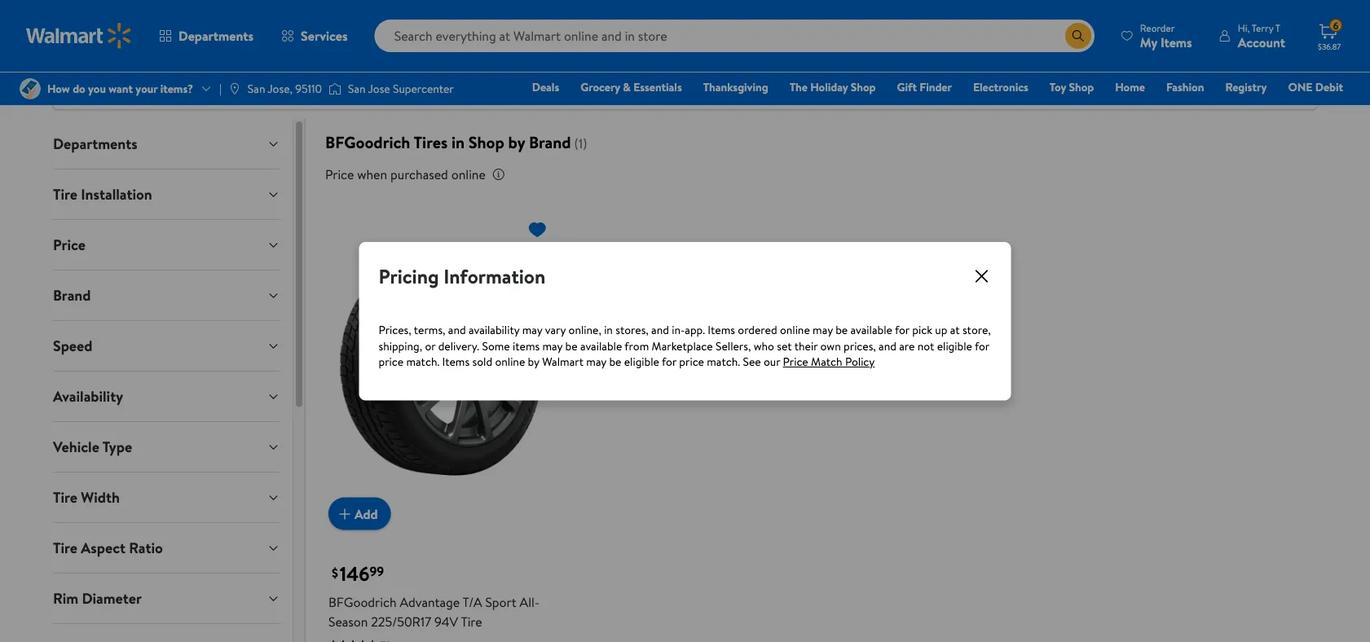 Task type: vqa. For each thing, say whether or not it's contained in the screenshot.
All-
yes



Task type: locate. For each thing, give the bounding box(es) containing it.
shop
[[851, 79, 876, 95], [1069, 79, 1094, 95], [469, 131, 504, 154]]

debit
[[1315, 79, 1343, 95]]

and left in- on the left of page
[[651, 322, 669, 338]]

for right at
[[975, 338, 989, 354]]

0 vertical spatial bfgoodrich
[[325, 131, 410, 154]]

items right app.
[[708, 322, 735, 338]]

toy shop link
[[1042, 78, 1101, 96]]

shop up the legal information icon
[[469, 131, 504, 154]]

by inside prices, terms, and availability may vary online, in stores, and in-app. items ordered online may be available for pick up at store, shipping, or delivery. some items may be available from marketplace sellers, who set their own prices, and are not eligible for price match. items sold online by walmart may be eligible for price match. see our
[[528, 354, 539, 369]]

gift finder
[[897, 79, 952, 95]]

price match policy link
[[783, 354, 875, 369]]

available up policy
[[851, 322, 892, 338]]

bfgoodrich tires in shop by brand (1)
[[325, 131, 587, 154]]

2 horizontal spatial online
[[780, 322, 810, 338]]

tire down t/a
[[461, 613, 482, 631]]

bfgoodrich
[[325, 131, 410, 154], [328, 593, 397, 611]]

own
[[820, 338, 841, 354]]

2 horizontal spatial shop
[[1069, 79, 1094, 95]]

225/50r17 down advantage
[[371, 613, 431, 631]]

2011 honda accord | tire size: 225/50r17 93v these tires are a good fit
[[141, 44, 474, 90]]

shop right the holiday
[[851, 79, 876, 95]]

are inside prices, terms, and availability may vary online, in stores, and in-app. items ordered online may be available for pick up at store, shipping, or delivery. some items may be available from marketplace sellers, who set their own prices, and are not eligible for price match. items sold online by walmart may be eligible for price match. see our
[[899, 338, 915, 354]]

0 vertical spatial online
[[451, 166, 486, 183]]

3 tab from the top
[[40, 220, 293, 270]]

1 horizontal spatial are
[[899, 338, 915, 354]]

price
[[379, 354, 403, 369], [679, 354, 704, 369]]

tire inside 2011 honda accord | tire size: 225/50r17 93v these tires are a good fit
[[319, 48, 343, 69]]

purchased
[[390, 166, 448, 183]]

1 horizontal spatial by
[[528, 354, 539, 369]]

$36.87
[[1318, 41, 1341, 52]]

225/50r17 inside 2011 honda accord | tire size: 225/50r17 93v these tires are a good fit
[[377, 48, 445, 69]]

1 horizontal spatial items
[[708, 322, 735, 338]]

0 vertical spatial 225/50r17
[[377, 48, 445, 69]]

225/50r17 inside bfgoodrich advantage t/a sport all- season 225/50r17 94v tire
[[371, 613, 431, 631]]

bfgoodrich advantage t/a sport all-season 225/50r17 94v tire image
[[328, 213, 554, 517]]

1 vertical spatial bfgoodrich
[[328, 593, 397, 611]]

be right items
[[565, 338, 578, 354]]

online left the legal information icon
[[451, 166, 486, 183]]

and right terms,
[[448, 322, 466, 338]]

0 horizontal spatial by
[[508, 131, 525, 154]]

1 horizontal spatial online
[[495, 354, 525, 369]]

one debit link
[[1281, 78, 1351, 96]]

tire right |
[[319, 48, 343, 69]]

0 vertical spatial tire
[[319, 48, 343, 69]]

0 horizontal spatial in
[[451, 131, 465, 154]]

0 horizontal spatial and
[[448, 322, 466, 338]]

add
[[354, 505, 378, 523]]

season
[[328, 613, 368, 631]]

2 tab from the top
[[40, 170, 293, 219]]

8 tab from the top
[[40, 473, 293, 523]]

225/50r17 left 93v
[[377, 48, 445, 69]]

pricing information dialog
[[359, 242, 1011, 400]]

deals link
[[525, 78, 567, 96]]

1 horizontal spatial price
[[679, 354, 704, 369]]

are left 'not'
[[899, 338, 915, 354]]

225/50r17 for t/a
[[371, 613, 431, 631]]

0 horizontal spatial eligible
[[624, 354, 659, 369]]

11 tab from the top
[[40, 624, 293, 642]]

2 vertical spatial online
[[495, 354, 525, 369]]

may right walmart
[[586, 354, 606, 369]]

grocery
[[581, 79, 620, 95]]

6
[[1333, 19, 1339, 32]]

in
[[451, 131, 465, 154], [604, 322, 613, 338]]

0 vertical spatial price
[[325, 166, 354, 183]]

0 vertical spatial by
[[508, 131, 525, 154]]

1 vertical spatial tire
[[461, 613, 482, 631]]

1 vertical spatial in
[[604, 322, 613, 338]]

tire
[[319, 48, 343, 69], [461, 613, 482, 631]]

0 horizontal spatial match.
[[406, 354, 439, 369]]

car,truck,van image
[[66, 41, 121, 96]]

0 horizontal spatial are
[[212, 70, 232, 90]]

for left pick
[[895, 322, 910, 338]]

eligible
[[937, 338, 972, 354], [624, 354, 659, 369]]

by left brand on the left top
[[508, 131, 525, 154]]

be left from
[[609, 354, 621, 369]]

1 vertical spatial price
[[783, 354, 808, 369]]

1 vertical spatial are
[[899, 338, 915, 354]]

registry
[[1225, 79, 1267, 95]]

price left when
[[325, 166, 354, 183]]

eligible down the stores,
[[624, 354, 659, 369]]

by left walmart
[[528, 354, 539, 369]]

1 vertical spatial by
[[528, 354, 539, 369]]

up
[[935, 322, 947, 338]]

1 vertical spatial items
[[442, 354, 470, 369]]

(1)
[[574, 135, 587, 152]]

Walmart Site-Wide search field
[[375, 20, 1094, 52]]

toy shop
[[1050, 79, 1094, 95]]

price down "prices,"
[[379, 354, 403, 369]]

shop right toy
[[1069, 79, 1094, 95]]

0 horizontal spatial shop
[[469, 131, 504, 154]]

items left 'sold'
[[442, 354, 470, 369]]

0 horizontal spatial price
[[379, 354, 403, 369]]

availability
[[469, 322, 519, 338]]

remove from favorites list, bfgoodrich advantage t/a sport all-season 225/50r17 94v tire image
[[528, 219, 547, 240]]

for down in- on the left of page
[[662, 354, 676, 369]]

online right who
[[780, 322, 810, 338]]

price when purchased online
[[325, 166, 486, 183]]

when
[[357, 166, 387, 183]]

online right 'sold'
[[495, 354, 525, 369]]

price inside pricing information 'dialog'
[[783, 354, 808, 369]]

online
[[451, 166, 486, 183], [780, 322, 810, 338], [495, 354, 525, 369]]

bfgoodrich advantage t/a sport all- season 225/50r17 94v tire
[[328, 593, 540, 631]]

5 tab from the top
[[40, 321, 293, 371]]

tab
[[40, 119, 293, 169], [40, 170, 293, 219], [40, 220, 293, 270], [40, 271, 293, 320], [40, 321, 293, 371], [40, 372, 293, 421], [40, 422, 293, 472], [40, 473, 293, 523], [40, 523, 293, 573], [40, 574, 293, 624], [40, 624, 293, 642]]

bfgoodrich up when
[[325, 131, 410, 154]]

bfgoodrich for tires
[[325, 131, 410, 154]]

9 tab from the top
[[40, 523, 293, 573]]

by
[[508, 131, 525, 154], [528, 354, 539, 369]]

thanksgiving
[[703, 79, 768, 95]]

may
[[522, 322, 542, 338], [813, 322, 833, 338], [542, 338, 563, 354], [586, 354, 606, 369]]

0 horizontal spatial for
[[662, 354, 676, 369]]

be
[[836, 322, 848, 338], [565, 338, 578, 354], [609, 354, 621, 369]]

1 vertical spatial 225/50r17
[[371, 613, 431, 631]]

93v
[[448, 48, 474, 69]]

0 vertical spatial are
[[212, 70, 232, 90]]

match. down terms,
[[406, 354, 439, 369]]

0 horizontal spatial tire
[[319, 48, 343, 69]]

in right online,
[[604, 322, 613, 338]]

prices,
[[379, 322, 411, 338]]

for
[[895, 322, 910, 338], [975, 338, 989, 354], [662, 354, 676, 369]]

one debit walmart+
[[1288, 79, 1343, 118]]

1 vertical spatial online
[[780, 322, 810, 338]]

in right tires in the top of the page
[[451, 131, 465, 154]]

1 horizontal spatial tire
[[461, 613, 482, 631]]

bfgoodrich up season
[[328, 593, 397, 611]]

1 horizontal spatial match.
[[707, 354, 740, 369]]

and right prices,
[[879, 338, 896, 354]]

the holiday shop
[[790, 79, 876, 95]]

match. left see
[[707, 354, 740, 369]]

price right the our
[[783, 354, 808, 369]]

registry link
[[1218, 78, 1274, 96]]

terms,
[[414, 322, 445, 338]]

store,
[[963, 322, 991, 338]]

bfgoodrich for advantage
[[328, 593, 397, 611]]

7 tab from the top
[[40, 422, 293, 472]]

may right items
[[542, 338, 563, 354]]

available left from
[[580, 338, 622, 354]]

are left a
[[212, 70, 232, 90]]

our
[[764, 354, 780, 369]]

1 horizontal spatial price
[[783, 354, 808, 369]]

1 horizontal spatial available
[[851, 322, 892, 338]]

quick refinements element
[[33, 0, 1337, 14]]

available
[[851, 322, 892, 338], [580, 338, 622, 354]]

0 horizontal spatial online
[[451, 166, 486, 183]]

eligible right 'not'
[[937, 338, 972, 354]]

are
[[212, 70, 232, 90], [899, 338, 915, 354]]

bfgoodrich inside bfgoodrich advantage t/a sport all- season 225/50r17 94v tire
[[328, 593, 397, 611]]

match
[[811, 354, 842, 369]]

change
[[1253, 60, 1291, 76]]

0 vertical spatial items
[[708, 322, 735, 338]]

2 match. from the left
[[707, 354, 740, 369]]

1 horizontal spatial in
[[604, 322, 613, 338]]

prices, terms, and availability may vary online, in stores, and in-app. items ordered online may be available for pick up at store, shipping, or delivery. some items may be available from marketplace sellers, who set their own prices, and are not eligible for price match. items sold online by walmart may be eligible for price match. see our
[[379, 322, 991, 369]]

fit
[[282, 70, 296, 90]]

items
[[708, 322, 735, 338], [442, 354, 470, 369]]

be up price match policy link
[[836, 322, 848, 338]]

0 vertical spatial in
[[451, 131, 465, 154]]

and
[[448, 322, 466, 338], [651, 322, 669, 338], [879, 338, 896, 354]]

or
[[425, 338, 436, 354]]

1 horizontal spatial shop
[[851, 79, 876, 95]]

0 horizontal spatial price
[[325, 166, 354, 183]]

walmart
[[542, 354, 584, 369]]

price down app.
[[679, 354, 704, 369]]

holiday
[[810, 79, 848, 95]]



Task type: describe. For each thing, give the bounding box(es) containing it.
see
[[743, 354, 761, 369]]

&
[[623, 79, 631, 95]]

|
[[310, 48, 313, 69]]

add to cart image
[[335, 504, 354, 524]]

1 horizontal spatial be
[[609, 354, 621, 369]]

price match policy
[[783, 354, 875, 369]]

shop inside "toy shop" link
[[1069, 79, 1094, 95]]

finder
[[920, 79, 952, 95]]

information
[[444, 262, 545, 290]]

10 tab from the top
[[40, 574, 293, 624]]

brand
[[529, 131, 571, 154]]

1 horizontal spatial eligible
[[937, 338, 972, 354]]

4 tab from the top
[[40, 271, 293, 320]]

price for price when purchased online
[[325, 166, 354, 183]]

essentials
[[633, 79, 682, 95]]

from
[[625, 338, 649, 354]]

tires
[[414, 131, 448, 154]]

items
[[513, 338, 540, 354]]

honda
[[181, 44, 238, 72]]

size:
[[347, 48, 374, 69]]

not
[[918, 338, 934, 354]]

pricing information
[[379, 262, 545, 290]]

the holiday shop link
[[782, 78, 883, 96]]

shop inside the holiday shop link
[[851, 79, 876, 95]]

1 match. from the left
[[406, 354, 439, 369]]

marketplace
[[652, 338, 713, 354]]

146
[[340, 561, 370, 588]]

toy
[[1050, 79, 1066, 95]]

0 horizontal spatial available
[[580, 338, 622, 354]]

tires
[[181, 70, 209, 90]]

one
[[1288, 79, 1313, 95]]

1 horizontal spatial for
[[895, 322, 910, 338]]

their
[[794, 338, 818, 354]]

app.
[[685, 322, 705, 338]]

set
[[777, 338, 792, 354]]

0 horizontal spatial be
[[565, 338, 578, 354]]

1 tab from the top
[[40, 119, 293, 169]]

vary
[[545, 322, 566, 338]]

good
[[246, 70, 279, 90]]

price for price match policy
[[783, 354, 808, 369]]

prices,
[[844, 338, 876, 354]]

1 price from the left
[[379, 354, 403, 369]]

are inside 2011 honda accord | tire size: 225/50r17 93v these tires are a good fit
[[212, 70, 232, 90]]

walmart+ link
[[1287, 101, 1351, 119]]

gift
[[897, 79, 917, 95]]

sold
[[472, 354, 492, 369]]

ordered
[[738, 322, 777, 338]]

may up match
[[813, 322, 833, 338]]

electronics
[[973, 79, 1028, 95]]

delivery.
[[438, 338, 479, 354]]

grocery & essentials
[[581, 79, 682, 95]]

99
[[370, 563, 384, 581]]

legal information image
[[492, 168, 505, 181]]

these
[[141, 70, 177, 90]]

policy
[[845, 354, 875, 369]]

walmart+
[[1295, 102, 1343, 118]]

pricing
[[379, 262, 439, 290]]

0 horizontal spatial items
[[442, 354, 470, 369]]

electronics link
[[966, 78, 1036, 96]]

fashion link
[[1159, 78, 1211, 96]]

the
[[790, 79, 808, 95]]

fashion
[[1166, 79, 1204, 95]]

sport
[[485, 593, 517, 611]]

shipping,
[[379, 338, 422, 354]]

thanksgiving link
[[696, 78, 776, 96]]

2 horizontal spatial be
[[836, 322, 848, 338]]

home
[[1115, 79, 1145, 95]]

t/a
[[463, 593, 482, 611]]

home link
[[1108, 78, 1152, 96]]

$
[[332, 564, 338, 581]]

accord
[[242, 44, 303, 72]]

in inside prices, terms, and availability may vary online, in stores, and in-app. items ordered online may be available for pick up at store, shipping, or delivery. some items may be available from marketplace sellers, who set their own prices, and are not eligible for price match. items sold online by walmart may be eligible for price match. see our
[[604, 322, 613, 338]]

2 horizontal spatial and
[[879, 338, 896, 354]]

94v
[[434, 613, 458, 631]]

close dialog image
[[972, 266, 992, 286]]

sellers,
[[716, 338, 751, 354]]

add button
[[328, 498, 391, 530]]

grocery & essentials link
[[573, 78, 689, 96]]

2011
[[141, 44, 177, 72]]

in-
[[672, 322, 685, 338]]

all-
[[520, 593, 540, 611]]

online,
[[569, 322, 601, 338]]

stores,
[[616, 322, 649, 338]]

pick
[[912, 322, 932, 338]]

6 tab from the top
[[40, 372, 293, 421]]

deals
[[532, 79, 559, 95]]

at
[[950, 322, 960, 338]]

a
[[236, 70, 243, 90]]

advantage
[[400, 593, 460, 611]]

may left vary
[[522, 322, 542, 338]]

tire inside bfgoodrich advantage t/a sport all- season 225/50r17 94v tire
[[461, 613, 482, 631]]

1 horizontal spatial and
[[651, 322, 669, 338]]

who
[[754, 338, 774, 354]]

225/50r17 for accord
[[377, 48, 445, 69]]

walmart image
[[26, 23, 132, 49]]

2 horizontal spatial for
[[975, 338, 989, 354]]

2 price from the left
[[679, 354, 704, 369]]

Search search field
[[375, 20, 1094, 52]]



